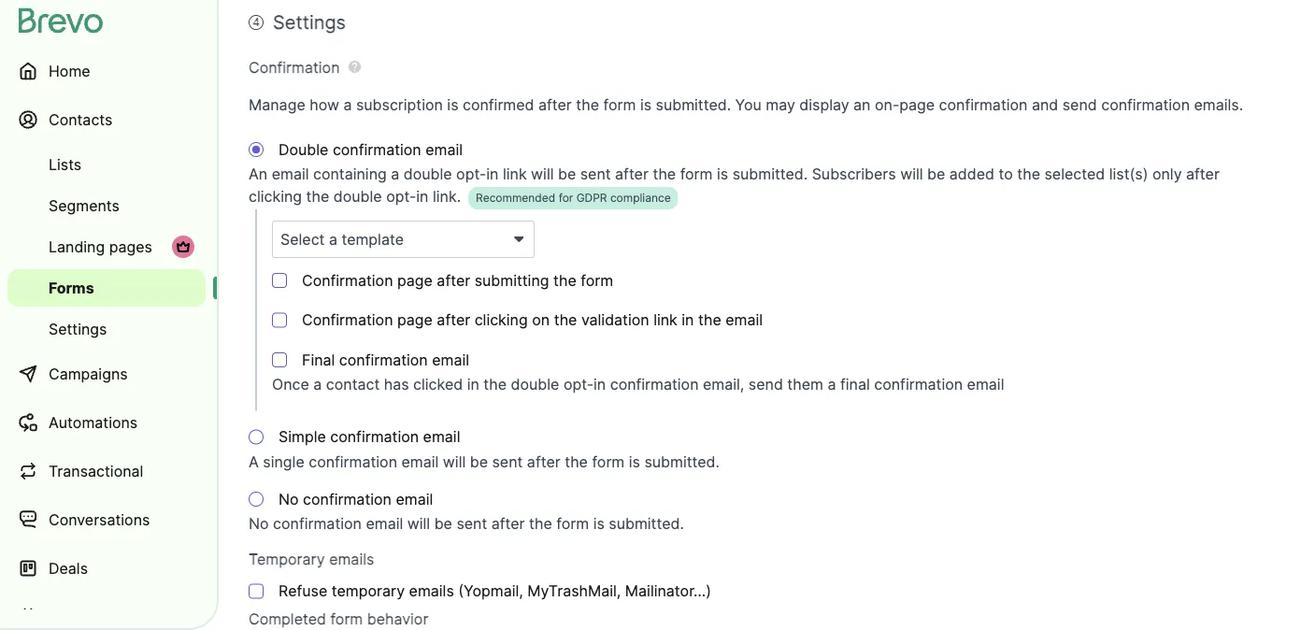 Task type: vqa. For each thing, say whether or not it's contained in the screenshot.
OPT- to the top
yes



Task type: locate. For each thing, give the bounding box(es) containing it.
sent down a single confirmation email will be sent after the form is submitted.
[[457, 515, 487, 533]]

2 horizontal spatial double
[[511, 375, 559, 394]]

form
[[604, 95, 636, 114], [680, 165, 713, 183], [581, 271, 613, 289], [592, 452, 625, 471], [557, 515, 589, 533], [330, 610, 363, 628]]

confirmation
[[249, 58, 340, 76], [302, 271, 393, 289], [302, 311, 393, 329]]

landing pages
[[49, 237, 152, 256]]

gdpr
[[577, 191, 607, 205]]

2 vertical spatial page
[[397, 311, 433, 329]]

conversations link
[[7, 497, 206, 542]]

1 vertical spatial send
[[749, 375, 783, 394]]

submitted. down may
[[733, 165, 808, 183]]

no down single at left
[[279, 490, 299, 508]]

opt- up link.
[[456, 165, 486, 183]]

0 horizontal spatial emails
[[329, 550, 374, 568]]

confirmation page after submitting the form
[[302, 271, 613, 289]]

campaigns
[[49, 365, 128, 383]]

clicked
[[413, 375, 463, 394]]

in up recommended
[[486, 165, 499, 183]]

segments
[[49, 196, 120, 215]]

page
[[900, 95, 935, 114], [397, 271, 433, 289], [397, 311, 433, 329]]

sent up gdpr
[[580, 165, 611, 183]]

containing
[[313, 165, 387, 183]]

will
[[531, 165, 554, 183], [900, 165, 923, 183], [443, 452, 466, 471], [407, 515, 430, 533]]

only
[[1153, 165, 1182, 183]]

no up temporary
[[249, 515, 269, 533]]

no
[[279, 490, 299, 508], [249, 515, 269, 533]]

1 horizontal spatial emails
[[409, 582, 454, 600]]

0 vertical spatial emails
[[329, 550, 374, 568]]

link up recommended
[[503, 165, 527, 183]]

1 horizontal spatial send
[[1063, 95, 1097, 114]]

2 vertical spatial double
[[511, 375, 559, 394]]

confirmed
[[463, 95, 534, 114]]

be
[[558, 165, 576, 183], [927, 165, 945, 183], [470, 452, 488, 471], [434, 515, 452, 533]]

double up link.
[[404, 165, 452, 183]]

1 horizontal spatial sent
[[492, 452, 523, 471]]

page for confirmation page after submitting the form
[[397, 271, 433, 289]]

0 horizontal spatial clicking
[[249, 187, 302, 206]]

contact
[[326, 375, 380, 394]]

2 vertical spatial confirmation
[[302, 311, 393, 329]]

2 vertical spatial sent
[[457, 515, 487, 533]]

0 vertical spatial opt-
[[456, 165, 486, 183]]

2 horizontal spatial sent
[[580, 165, 611, 183]]

1 horizontal spatial settings
[[273, 11, 346, 34]]

0 vertical spatial confirmation
[[249, 58, 340, 76]]

for
[[559, 191, 573, 205]]

added
[[950, 165, 995, 183]]

0 vertical spatial sent
[[580, 165, 611, 183]]

pages
[[109, 237, 152, 256]]

home link
[[7, 49, 206, 93]]

in
[[486, 165, 499, 183], [416, 187, 429, 206], [682, 311, 694, 329], [467, 375, 479, 394], [594, 375, 606, 394]]

meetings link
[[7, 595, 206, 630]]

will up recommended
[[531, 165, 554, 183]]

send left them
[[749, 375, 783, 394]]

in right clicked
[[467, 375, 479, 394]]

submitted. inside an email containing a double opt-in link will be sent after the form is submitted. subscribers will be added to the selected list(s) only after clicking the double opt-in link.
[[733, 165, 808, 183]]

1 horizontal spatial no
[[279, 490, 299, 508]]

opt- left link.
[[386, 187, 416, 206]]

1 horizontal spatial clicking
[[475, 311, 528, 329]]

a
[[249, 452, 259, 471]]

a
[[343, 95, 352, 114], [391, 165, 399, 183], [313, 375, 322, 394], [828, 375, 836, 394]]

0 horizontal spatial settings
[[49, 320, 107, 338]]

0 vertical spatial double
[[404, 165, 452, 183]]

opt- down validation
[[564, 375, 594, 394]]

emails.
[[1194, 95, 1243, 114]]

0 horizontal spatial opt-
[[386, 187, 416, 206]]

is
[[447, 95, 459, 114], [640, 95, 652, 114], [717, 165, 728, 183], [629, 452, 640, 471], [593, 515, 605, 533]]

link
[[503, 165, 527, 183], [654, 311, 678, 329]]

submitted. left you
[[656, 95, 731, 114]]

emails up behavior on the left of the page
[[409, 582, 454, 600]]

once a contact has clicked in the double opt-in confirmation email, send them a final confirmation email
[[272, 375, 1004, 394]]

simple
[[279, 428, 326, 446]]

the
[[576, 95, 599, 114], [653, 165, 676, 183], [1017, 165, 1040, 183], [306, 187, 329, 206], [553, 271, 577, 289], [554, 311, 577, 329], [698, 311, 721, 329], [484, 375, 507, 394], [565, 452, 588, 471], [529, 515, 552, 533]]

confirmation for confirmation page after submitting the form
[[302, 271, 393, 289]]

0 horizontal spatial send
[[749, 375, 783, 394]]

1 vertical spatial link
[[654, 311, 678, 329]]

1 vertical spatial page
[[397, 271, 433, 289]]

a left final
[[828, 375, 836, 394]]

manage how a subscription is confirmed after the form is submitted. you may display an on-page confirmation and send confirmation emails.
[[249, 95, 1243, 114]]

in right validation
[[682, 311, 694, 329]]

confirmation
[[939, 95, 1028, 114], [1101, 95, 1190, 114], [333, 140, 421, 158], [339, 351, 428, 369], [610, 375, 699, 394], [874, 375, 963, 394], [330, 428, 419, 446], [309, 452, 397, 471], [303, 490, 392, 508], [273, 515, 362, 533]]

no confirmation email will be sent after the form is submitted.
[[249, 515, 684, 533]]

emails up the temporary
[[329, 550, 374, 568]]

link for in
[[654, 311, 678, 329]]

will down no confirmation email
[[407, 515, 430, 533]]

conversations
[[49, 510, 150, 529]]

link for will
[[503, 165, 527, 183]]

meetings
[[49, 608, 114, 626]]

double
[[404, 165, 452, 183], [334, 187, 382, 206], [511, 375, 559, 394]]

sent
[[580, 165, 611, 183], [492, 452, 523, 471], [457, 515, 487, 533]]

0 vertical spatial no
[[279, 490, 299, 508]]

to
[[999, 165, 1013, 183]]

recommended
[[476, 191, 556, 205]]

1 vertical spatial opt-
[[386, 187, 416, 206]]

1 horizontal spatial double
[[404, 165, 452, 183]]

send
[[1063, 95, 1097, 114], [749, 375, 783, 394]]

0 horizontal spatial link
[[503, 165, 527, 183]]

clicking down the "an"
[[249, 187, 302, 206]]

link inside an email containing a double opt-in link will be sent after the form is submitted. subscribers will be added to the selected list(s) only after clicking the double opt-in link.
[[503, 165, 527, 183]]

after
[[538, 95, 572, 114], [615, 165, 649, 183], [1186, 165, 1220, 183], [437, 271, 470, 289], [437, 311, 470, 329], [527, 452, 561, 471], [491, 515, 525, 533]]

2 vertical spatial opt-
[[564, 375, 594, 394]]

manage
[[249, 95, 305, 114]]

settings
[[273, 11, 346, 34], [49, 320, 107, 338]]

be down a single confirmation email will be sent after the form is submitted.
[[434, 515, 452, 533]]

a inside an email containing a double opt-in link will be sent after the form is submitted. subscribers will be added to the selected list(s) only after clicking the double opt-in link.
[[391, 165, 399, 183]]

temporary
[[249, 550, 325, 568]]

clicking
[[249, 187, 302, 206], [475, 311, 528, 329]]

lists
[[49, 155, 82, 173]]

is inside an email containing a double opt-in link will be sent after the form is submitted. subscribers will be added to the selected list(s) only after clicking the double opt-in link.
[[717, 165, 728, 183]]

them
[[787, 375, 824, 394]]

double down 'containing'
[[334, 187, 382, 206]]

(yopmail,
[[458, 582, 523, 600]]

completed
[[249, 610, 326, 628]]

an
[[249, 165, 268, 183]]

email
[[426, 140, 463, 158], [272, 165, 309, 183], [726, 311, 763, 329], [432, 351, 469, 369], [967, 375, 1004, 394], [423, 428, 460, 446], [402, 452, 439, 471], [396, 490, 433, 508], [366, 515, 403, 533]]

1 vertical spatial no
[[249, 515, 269, 533]]

clicking left on
[[475, 311, 528, 329]]

1 horizontal spatial link
[[654, 311, 678, 329]]

4
[[253, 15, 260, 29]]

transactional link
[[7, 449, 206, 494]]

0 vertical spatial clicking
[[249, 187, 302, 206]]

0 horizontal spatial no
[[249, 515, 269, 533]]

subscribers
[[812, 165, 896, 183]]

link right validation
[[654, 311, 678, 329]]

a down double confirmation email
[[391, 165, 399, 183]]

refuse temporary emails (yopmail, mytrashmail, mailinator…)
[[279, 582, 711, 600]]

sent up the no confirmation email will be sent after the form is submitted.
[[492, 452, 523, 471]]

settings link
[[7, 310, 206, 348]]

once
[[272, 375, 309, 394]]

campaigns link
[[7, 352, 206, 396]]

emails
[[329, 550, 374, 568], [409, 582, 454, 600]]

1 vertical spatial confirmation
[[302, 271, 393, 289]]

send right and
[[1063, 95, 1097, 114]]

transactional
[[49, 462, 143, 480]]

settings right 4
[[273, 11, 346, 34]]

settings down forms in the top of the page
[[49, 320, 107, 338]]

be up for
[[558, 165, 576, 183]]

a right how
[[343, 95, 352, 114]]

0 vertical spatial link
[[503, 165, 527, 183]]

1 vertical spatial double
[[334, 187, 382, 206]]

1 horizontal spatial opt-
[[456, 165, 486, 183]]

2 horizontal spatial opt-
[[564, 375, 594, 394]]

double down confirmation page after clicking on the validation link in the email
[[511, 375, 559, 394]]

you
[[735, 95, 762, 114]]

link.
[[433, 187, 461, 206]]

1 vertical spatial sent
[[492, 452, 523, 471]]



Task type: describe. For each thing, give the bounding box(es) containing it.
validation
[[581, 311, 649, 329]]

0 vertical spatial send
[[1063, 95, 1097, 114]]

in left link.
[[416, 187, 429, 206]]

be up the no confirmation email will be sent after the form is submitted.
[[470, 452, 488, 471]]

refuse
[[279, 582, 327, 600]]

final
[[840, 375, 870, 394]]

temporary
[[332, 582, 405, 600]]

has
[[384, 375, 409, 394]]

submitting
[[475, 271, 549, 289]]

how
[[310, 95, 339, 114]]

landing
[[49, 237, 105, 256]]

landing pages link
[[7, 228, 206, 265]]

submitted. up mailinator…)
[[609, 515, 684, 533]]

single
[[263, 452, 304, 471]]

simple confirmation email
[[279, 428, 460, 446]]

mailinator…)
[[625, 582, 711, 600]]

on-
[[875, 95, 900, 114]]

0 horizontal spatial double
[[334, 187, 382, 206]]

lists link
[[7, 146, 206, 183]]

left___rvooi image
[[176, 239, 191, 254]]

an email containing a double opt-in link will be sent after the form is submitted. subscribers will be added to the selected list(s) only after clicking the double opt-in link.
[[249, 165, 1220, 206]]

selected
[[1045, 165, 1105, 183]]

0 horizontal spatial sent
[[457, 515, 487, 533]]

and
[[1032, 95, 1058, 114]]

1 vertical spatial emails
[[409, 582, 454, 600]]

automations link
[[7, 400, 206, 445]]

page for confirmation page after clicking on the validation link in the email
[[397, 311, 433, 329]]

mytrashmail,
[[528, 582, 621, 600]]

no for no confirmation email will be sent after the form is submitted.
[[249, 515, 269, 533]]

1 vertical spatial settings
[[49, 320, 107, 338]]

1 vertical spatial clicking
[[475, 311, 528, 329]]

deals link
[[7, 546, 206, 591]]

subscription
[[356, 95, 443, 114]]

will up the no confirmation email will be sent after the form is submitted.
[[443, 452, 466, 471]]

clicking inside an email containing a double opt-in link will be sent after the form is submitted. subscribers will be added to the selected list(s) only after clicking the double opt-in link.
[[249, 187, 302, 206]]

deals
[[49, 559, 88, 577]]

confirmation for confirmation
[[249, 58, 340, 76]]

final confirmation email
[[302, 351, 469, 369]]

completed form behavior
[[249, 610, 429, 628]]

on
[[532, 311, 550, 329]]

behavior
[[367, 610, 429, 628]]

submitted. down email,
[[644, 452, 720, 471]]

0 vertical spatial settings
[[273, 11, 346, 34]]

compliance
[[610, 191, 671, 205]]

contacts link
[[7, 97, 206, 142]]

will right subscribers
[[900, 165, 923, 183]]

be left added
[[927, 165, 945, 183]]

email inside an email containing a double opt-in link will be sent after the form is submitted. subscribers will be added to the selected list(s) only after clicking the double opt-in link.
[[272, 165, 309, 183]]

forms link
[[7, 269, 206, 307]]

double
[[279, 140, 328, 158]]

home
[[49, 62, 90, 80]]

no confirmation email
[[279, 490, 433, 508]]

an
[[854, 95, 871, 114]]

confirmation page after clicking on the validation link in the email
[[302, 311, 763, 329]]

contacts
[[49, 110, 113, 129]]

list(s)
[[1109, 165, 1148, 183]]

a down 'final'
[[313, 375, 322, 394]]

email,
[[703, 375, 744, 394]]

no for no confirmation email
[[279, 490, 299, 508]]

recommended for gdpr compliance
[[476, 191, 671, 205]]

form inside an email containing a double opt-in link will be sent after the form is submitted. subscribers will be added to the selected list(s) only after clicking the double opt-in link.
[[680, 165, 713, 183]]

confirmation for confirmation page after clicking on the validation link in the email
[[302, 311, 393, 329]]

display
[[800, 95, 849, 114]]

a single confirmation email will be sent after the form is submitted.
[[249, 452, 720, 471]]

sent inside an email containing a double opt-in link will be sent after the form is submitted. subscribers will be added to the selected list(s) only after clicking the double opt-in link.
[[580, 165, 611, 183]]

automations
[[49, 413, 138, 431]]

forms
[[49, 279, 94, 297]]

temporary emails
[[249, 550, 374, 568]]

final
[[302, 351, 335, 369]]

double confirmation email
[[279, 140, 463, 158]]

in down validation
[[594, 375, 606, 394]]

may
[[766, 95, 795, 114]]

0 vertical spatial page
[[900, 95, 935, 114]]

segments link
[[7, 187, 206, 224]]



